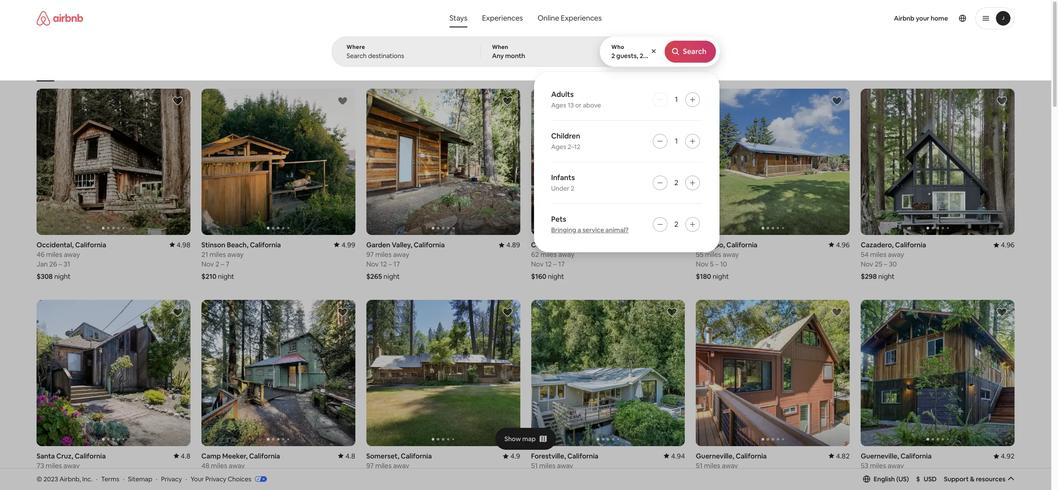 Task type: vqa. For each thing, say whether or not it's contained in the screenshot.


Task type: locate. For each thing, give the bounding box(es) containing it.
1 horizontal spatial 17
[[394, 260, 400, 268]]

1 97 from the top
[[367, 250, 374, 259]]

1 horizontal spatial add to wishlist: guerneville, california image
[[997, 307, 1008, 318]]

1 horizontal spatial 4.8
[[346, 452, 356, 460]]

1 vertical spatial 13
[[875, 471, 882, 480]]

amazing pools
[[605, 68, 643, 75]]

nov down the 53
[[861, 471, 874, 480]]

trending
[[659, 68, 682, 75]]

miles inside guerneville, california 51 miles away
[[705, 461, 721, 470]]

4.96 for cazadero, california 54 miles away nov 25 – 30 $298 night
[[1002, 240, 1015, 249]]

pets
[[674, 52, 687, 60]]

miles inside acampo, california 55 miles away nov 5 – 10 $180 night
[[706, 250, 722, 259]]

night for $180
[[713, 272, 729, 281]]

Where field
[[347, 52, 466, 60]]

stays
[[450, 13, 468, 23]]

2 add to wishlist: guerneville, california image from the left
[[997, 307, 1008, 318]]

nov down 55
[[696, 260, 709, 268]]

0 horizontal spatial experiences
[[482, 13, 523, 23]]

night for $160
[[548, 272, 565, 281]]

online experiences link
[[531, 9, 610, 27]]

17 inside camp meeker, california 48 miles away nov 12 – 17
[[229, 471, 235, 480]]

97
[[367, 250, 374, 259], [367, 461, 374, 470]]

4.8 out of 5 average rating image
[[174, 452, 191, 460], [338, 452, 356, 460]]

guerneville, up the 53
[[861, 452, 900, 460]]

away
[[64, 250, 80, 259], [228, 250, 244, 259], [559, 250, 575, 259], [723, 250, 740, 259], [393, 250, 410, 259], [889, 250, 905, 259], [63, 461, 80, 470], [229, 461, 245, 470], [557, 461, 574, 470], [722, 461, 739, 470], [393, 461, 410, 470], [888, 461, 905, 470]]

stinson beach, california 21 miles away nov 2 – 7 $210 night
[[202, 240, 281, 281]]

· left privacy link
[[156, 475, 158, 483]]

night inside occidental, california 46 miles away jan 26 – 31 $308 night
[[54, 272, 71, 281]]

adults
[[552, 90, 574, 99]]

– down "garden"
[[389, 260, 392, 268]]

1 horizontal spatial 5
[[710, 260, 714, 268]]

privacy link
[[161, 475, 182, 483]]

add to wishlist: guerneville, california image
[[832, 307, 843, 318], [997, 307, 1008, 318]]

night right $180
[[713, 272, 729, 281]]

ages inside "adults ages 13 or above"
[[552, 101, 567, 109]]

4.82
[[837, 452, 850, 460]]

17
[[559, 260, 565, 268], [394, 260, 400, 268], [229, 471, 235, 480]]

a
[[578, 226, 582, 234]]

4.96 out of 5 average rating image
[[829, 240, 850, 249], [994, 240, 1015, 249]]

– left choices
[[224, 471, 227, 480]]

13 inside "adults ages 13 or above"
[[568, 101, 574, 109]]

5 inside the santa cruz, california 73 miles away nov 5 – 10
[[51, 471, 54, 480]]

experiences right online
[[561, 13, 602, 23]]

acampo,
[[696, 240, 726, 249]]

12
[[545, 260, 552, 268], [380, 260, 387, 268], [216, 471, 222, 480]]

nov down "62"
[[532, 260, 544, 268]]

away inside cazadero, california 54 miles away nov 25 – 30 $298 night
[[889, 250, 905, 259]]

stinson
[[202, 240, 226, 249]]

2 4.8 from the left
[[346, 452, 356, 460]]

1 1 from the top
[[675, 95, 678, 104]]

53
[[861, 461, 869, 470]]

1 for children
[[675, 136, 678, 146]]

2 97 from the top
[[367, 461, 374, 470]]

4.8
[[181, 452, 191, 460], [346, 452, 356, 460]]

nov down 48
[[202, 471, 214, 480]]

profile element
[[618, 0, 1015, 37]]

17 inside cobb, california 62 miles away nov 12 – 17 $160 night
[[559, 260, 565, 268]]

the-
[[569, 68, 580, 75]]

4.8 left camp
[[181, 452, 191, 460]]

10
[[721, 260, 728, 268], [61, 471, 68, 480]]

night inside garden valley, california 97 miles away nov 12 – 17 $265 night
[[384, 272, 400, 281]]

0 horizontal spatial 5
[[51, 471, 54, 480]]

night inside stinson beach, california 21 miles away nov 2 – 7 $210 night
[[218, 272, 234, 281]]

– left 18
[[884, 471, 887, 480]]

santa
[[37, 452, 55, 460]]

add to wishlist: guerneville, california image for 53 miles away
[[997, 307, 1008, 318]]

13 inside guerneville, california 53 miles away nov 13 – 18
[[875, 471, 882, 480]]

0 vertical spatial ages
[[552, 101, 567, 109]]

experiences
[[482, 13, 523, 23], [561, 13, 602, 23]]

any
[[492, 52, 504, 60]]

30
[[889, 260, 897, 268]]

guerneville, inside guerneville, california 53 miles away nov 13 – 18
[[861, 452, 900, 460]]

1 4.8 out of 5 average rating image from the left
[[174, 452, 191, 460]]

0 vertical spatial 5
[[710, 260, 714, 268]]

night inside cazadero, california 54 miles away nov 25 – 30 $298 night
[[879, 272, 895, 281]]

1 add to wishlist: guerneville, california image from the left
[[832, 307, 843, 318]]

–
[[59, 260, 62, 268], [221, 260, 224, 268], [554, 260, 557, 268], [716, 260, 719, 268], [389, 260, 392, 268], [885, 260, 888, 268], [56, 471, 59, 480], [224, 471, 227, 480], [884, 471, 887, 480]]

12 inside garden valley, california 97 miles away nov 12 – 17 $265 night
[[380, 260, 387, 268]]

experiences inside experiences button
[[482, 13, 523, 23]]

support & resources button
[[945, 475, 1015, 483]]

pools
[[629, 68, 643, 75]]

62
[[532, 250, 539, 259]]

adults ages 13 or above
[[552, 90, 602, 109]]

away inside guerneville, california 53 miles away nov 13 – 18
[[888, 461, 905, 470]]

away inside occidental, california 46 miles away jan 26 – 31 $308 night
[[64, 250, 80, 259]]

0 horizontal spatial 4.8 out of 5 average rating image
[[174, 452, 191, 460]]

guerneville, for 51
[[696, 452, 735, 460]]

17 down bringing
[[559, 260, 565, 268]]

1 down trending
[[675, 95, 678, 104]]

usd
[[924, 475, 937, 483]]

away inside stinson beach, california 21 miles away nov 2 – 7 $210 night
[[228, 250, 244, 259]]

guerneville, right 4.94
[[696, 452, 735, 460]]

13 left 18
[[875, 471, 882, 480]]

1 horizontal spatial 12
[[380, 260, 387, 268]]

4.8 out of 5 average rating image up privacy link
[[174, 452, 191, 460]]

2 · from the left
[[123, 475, 124, 483]]

0 horizontal spatial 12
[[216, 471, 222, 480]]

1 vertical spatial ages
[[552, 143, 567, 151]]

4.92
[[1002, 452, 1015, 460]]

1 ages from the top
[[552, 101, 567, 109]]

12 inside camp meeker, california 48 miles away nov 12 – 17
[[216, 471, 222, 480]]

nov up $265
[[367, 260, 379, 268]]

bringing a service animal? button
[[552, 226, 629, 234]]

miles inside cobb, california 62 miles away nov 12 – 17 $160 night
[[541, 250, 557, 259]]

privacy
[[161, 475, 182, 483], [205, 475, 226, 483]]

1 vertical spatial 10
[[61, 471, 68, 480]]

4.8 left somerset,
[[346, 452, 356, 460]]

0 horizontal spatial 4.8
[[181, 452, 191, 460]]

2 ages from the top
[[552, 143, 567, 151]]

2 horizontal spatial 12
[[545, 260, 552, 268]]

ages
[[552, 101, 567, 109], [552, 143, 567, 151]]

add to wishlist: occidental, california image
[[172, 96, 183, 107]]

month
[[506, 52, 526, 60]]

nov down 73
[[37, 471, 49, 480]]

guerneville, inside guerneville, california 51 miles away
[[696, 452, 735, 460]]

1 horizontal spatial guerneville,
[[861, 452, 900, 460]]

– left 7
[[221, 260, 224, 268]]

acampo, california 55 miles away nov 5 – 10 $180 night
[[696, 240, 758, 281]]

– right the 25
[[885, 260, 888, 268]]

nov down 54
[[861, 260, 874, 268]]

miles inside the santa cruz, california 73 miles away nov 5 – 10
[[46, 461, 62, 470]]

– inside acampo, california 55 miles away nov 5 – 10 $180 night
[[716, 260, 719, 268]]

2 51 from the left
[[696, 461, 703, 470]]

0 vertical spatial 97
[[367, 250, 374, 259]]

1 horizontal spatial 4.8 out of 5 average rating image
[[338, 452, 356, 460]]

1 horizontal spatial privacy
[[205, 475, 226, 483]]

4.99 out of 5 average rating image
[[334, 240, 356, 249]]

nov inside cobb, california 62 miles away nov 12 – 17 $160 night
[[532, 260, 544, 268]]

12 up $160
[[545, 260, 552, 268]]

add to wishlist: garden valley, california image
[[502, 96, 513, 107]]

night down 31
[[54, 272, 71, 281]]

5 right ©
[[51, 471, 54, 480]]

stays tab panel
[[332, 37, 720, 252]]

resources
[[977, 475, 1006, 483]]

12 up $265
[[380, 260, 387, 268]]

10 down acampo,
[[721, 260, 728, 268]]

1 horizontal spatial 4.96
[[1002, 240, 1015, 249]]

1 for adults
[[675, 95, 678, 104]]

1 experiences from the left
[[482, 13, 523, 23]]

night down 30
[[879, 272, 895, 281]]

2 1 from the top
[[675, 136, 678, 146]]

forestville, california 51 miles away
[[532, 452, 599, 470]]

0 horizontal spatial add to wishlist: guerneville, california image
[[832, 307, 843, 318]]

ages inside children ages 2–12
[[552, 143, 567, 151]]

1 horizontal spatial experiences
[[561, 13, 602, 23]]

– inside the santa cruz, california 73 miles away nov 5 – 10
[[56, 471, 59, 480]]

4.99
[[342, 240, 356, 249]]

ages for children
[[552, 143, 567, 151]]

experiences up when
[[482, 13, 523, 23]]

ages down "children"
[[552, 143, 567, 151]]

miles inside guerneville, california 53 miles away nov 13 – 18
[[871, 461, 887, 470]]

0 horizontal spatial 4.96 out of 5 average rating image
[[829, 240, 850, 249]]

1 · from the left
[[96, 475, 98, 483]]

2 inside infants under 2
[[571, 184, 575, 192]]

10 right the 2023
[[61, 471, 68, 480]]

None search field
[[332, 0, 720, 252]]

privacy down 48
[[205, 475, 226, 483]]

occidental, california 46 miles away jan 26 – 31 $308 night
[[37, 240, 106, 281]]

night inside cobb, california 62 miles away nov 12 – 17 $160 night
[[548, 272, 565, 281]]

nov down the 21 in the bottom of the page
[[202, 260, 214, 268]]

– down bringing
[[554, 260, 557, 268]]

0 horizontal spatial 17
[[229, 471, 235, 480]]

4.9
[[511, 452, 521, 460]]

airbnb
[[895, 14, 915, 22]]

4.96 out of 5 average rating image for cazadero, california 54 miles away nov 25 – 30 $298 night
[[994, 240, 1015, 249]]

51 inside guerneville, california 51 miles away
[[696, 461, 703, 470]]

away inside somerset, california 97 miles away
[[393, 461, 410, 470]]

5 up $180
[[710, 260, 714, 268]]

4 · from the left
[[186, 475, 187, 483]]

california inside occidental, california 46 miles away jan 26 – 31 $308 night
[[75, 240, 106, 249]]

51 inside forestville, california 51 miles away
[[532, 461, 538, 470]]

add to wishlist: cazadero, california image
[[997, 96, 1008, 107]]

17 down valley,
[[394, 260, 400, 268]]

97 down "garden"
[[367, 250, 374, 259]]

17 down meeker,
[[229, 471, 235, 480]]

– left airbnb,
[[56, 471, 59, 480]]

add to wishlist: forestville, california image
[[667, 307, 678, 318]]

1 vertical spatial 1
[[675, 136, 678, 146]]

nov inside guerneville, california 53 miles away nov 13 – 18
[[861, 471, 874, 480]]

nov inside camp meeker, california 48 miles away nov 12 – 17
[[202, 471, 214, 480]]

group
[[37, 46, 859, 81], [37, 89, 191, 235], [202, 89, 356, 235], [367, 89, 521, 235], [532, 89, 685, 235], [696, 89, 850, 235], [861, 89, 1059, 235], [37, 300, 191, 446], [202, 300, 356, 446], [367, 300, 521, 446], [532, 300, 685, 446], [696, 300, 1004, 446], [861, 300, 1015, 446]]

0 horizontal spatial privacy
[[161, 475, 182, 483]]

nov inside stinson beach, california 21 miles away nov 2 – 7 $210 night
[[202, 260, 214, 268]]

– left 31
[[59, 260, 62, 268]]

nov inside cazadero, california 54 miles away nov 25 – 30 $298 night
[[861, 260, 874, 268]]

what can we help you find? tab list
[[442, 9, 531, 27]]

miles inside garden valley, california 97 miles away nov 12 – 17 $265 night
[[376, 250, 392, 259]]

california inside guerneville, california 51 miles away
[[736, 452, 767, 460]]

night
[[54, 272, 71, 281], [218, 272, 234, 281], [548, 272, 565, 281], [713, 272, 729, 281], [384, 272, 400, 281], [879, 272, 895, 281]]

0 horizontal spatial guerneville,
[[696, 452, 735, 460]]

· right terms link on the bottom
[[123, 475, 124, 483]]

ages down adults at the right
[[552, 101, 567, 109]]

english
[[874, 475, 896, 483]]

1 4.8 from the left
[[181, 452, 191, 460]]

grid
[[580, 68, 590, 75]]

cruz,
[[56, 452, 73, 460]]

stays button
[[442, 9, 475, 27]]

4.89 out of 5 average rating image
[[499, 240, 521, 249]]

miles inside cazadero, california 54 miles away nov 25 – 30 $298 night
[[871, 250, 887, 259]]

0 horizontal spatial 13
[[568, 101, 574, 109]]

pets
[[552, 214, 567, 224]]

1 51 from the left
[[532, 461, 538, 470]]

1 vertical spatial 97
[[367, 461, 374, 470]]

4.98
[[177, 240, 191, 249]]

2 experiences from the left
[[561, 13, 602, 23]]

2 4.8 out of 5 average rating image from the left
[[338, 452, 356, 460]]

4.96 for acampo, california 55 miles away nov 5 – 10 $180 night
[[837, 240, 850, 249]]

0 horizontal spatial 4.96
[[837, 240, 850, 249]]

0 vertical spatial 13
[[568, 101, 574, 109]]

$210
[[202, 272, 217, 281]]

12 down camp
[[216, 471, 222, 480]]

guerneville,
[[696, 452, 735, 460], [861, 452, 900, 460]]

3 · from the left
[[156, 475, 158, 483]]

night down 7
[[218, 272, 234, 281]]

1 horizontal spatial 51
[[696, 461, 703, 470]]

2 horizontal spatial 17
[[559, 260, 565, 268]]

add to wishlist: cobb, california image
[[667, 96, 678, 107]]

1 horizontal spatial 13
[[875, 471, 882, 480]]

1 vertical spatial 5
[[51, 471, 54, 480]]

english (us)
[[874, 475, 910, 483]]

12 inside cobb, california 62 miles away nov 12 – 17 $160 night
[[545, 260, 552, 268]]

4.94 out of 5 average rating image
[[664, 452, 685, 460]]

18
[[889, 471, 895, 480]]

1 down add to wishlist: cobb, california image
[[675, 136, 678, 146]]

0 horizontal spatial 51
[[532, 461, 538, 470]]

4.92 out of 5 average rating image
[[994, 452, 1015, 460]]

night right $160
[[548, 272, 565, 281]]

– down acampo,
[[716, 260, 719, 268]]

·
[[96, 475, 98, 483], [123, 475, 124, 483], [156, 475, 158, 483], [186, 475, 187, 483]]

children ages 2–12
[[552, 131, 581, 151]]

california inside somerset, california 97 miles away
[[401, 452, 432, 460]]

california inside stinson beach, california 21 miles away nov 2 – 7 $210 night
[[250, 240, 281, 249]]

0 horizontal spatial 10
[[61, 471, 68, 480]]

1
[[675, 95, 678, 104], [675, 136, 678, 146]]

infants,
[[645, 52, 667, 60]]

privacy left your
[[161, 475, 182, 483]]

4.8 out of 5 average rating image left somerset,
[[338, 452, 356, 460]]

online
[[538, 13, 560, 23]]

garden valley, california 97 miles away nov 12 – 17 $265 night
[[367, 240, 445, 281]]

valley,
[[392, 240, 413, 249]]

13 left or
[[568, 101, 574, 109]]

night for $308
[[54, 272, 71, 281]]

night inside acampo, california 55 miles away nov 5 – 10 $180 night
[[713, 272, 729, 281]]

away inside acampo, california 55 miles away nov 5 – 10 $180 night
[[723, 250, 740, 259]]

1 horizontal spatial 10
[[721, 260, 728, 268]]

10 inside acampo, california 55 miles away nov 5 – 10 $180 night
[[721, 260, 728, 268]]

4.82 out of 5 average rating image
[[829, 452, 850, 460]]

0 vertical spatial 1
[[675, 95, 678, 104]]

17 inside garden valley, california 97 miles away nov 12 – 17 $265 night
[[394, 260, 400, 268]]

12 for garden valley, california 97 miles away nov 12 – 17 $265 night
[[380, 260, 387, 268]]

2
[[612, 52, 615, 60], [640, 52, 644, 60], [669, 52, 672, 60], [675, 178, 679, 187], [571, 184, 575, 192], [675, 219, 679, 229], [216, 260, 219, 268]]

night right $265
[[384, 272, 400, 281]]

1 horizontal spatial 4.96 out of 5 average rating image
[[994, 240, 1015, 249]]

51
[[532, 461, 538, 470], [696, 461, 703, 470]]

service
[[583, 226, 605, 234]]

· left your
[[186, 475, 187, 483]]

jan
[[37, 260, 48, 268]]

add to wishlist: santa cruz, california image
[[172, 307, 183, 318]]

97 down somerset,
[[367, 461, 374, 470]]

experiences inside online experiences link
[[561, 13, 602, 23]]

terms · sitemap · privacy ·
[[101, 475, 187, 483]]

· right inc.
[[96, 475, 98, 483]]

0 vertical spatial 10
[[721, 260, 728, 268]]

support
[[945, 475, 969, 483]]



Task type: describe. For each thing, give the bounding box(es) containing it.
55
[[696, 250, 704, 259]]

amazing
[[605, 68, 628, 75]]

4.96 out of 5 average rating image for acampo, california 55 miles away nov 5 – 10 $180 night
[[829, 240, 850, 249]]

cobb, california 62 miles away nov 12 – 17 $160 night
[[532, 240, 584, 281]]

guerneville, california 51 miles away
[[696, 452, 767, 470]]

show map button
[[496, 428, 556, 450]]

children
[[552, 131, 581, 141]]

ages for adults
[[552, 101, 567, 109]]

miles inside stinson beach, california 21 miles away nov 2 – 7 $210 night
[[210, 250, 226, 259]]

4.89
[[507, 240, 521, 249]]

who 2 guests, 2 infants, 2 pets
[[612, 43, 687, 60]]

$265
[[367, 272, 382, 281]]

choices
[[228, 475, 252, 483]]

54
[[861, 250, 869, 259]]

4.98 out of 5 average rating image
[[169, 240, 191, 249]]

who
[[612, 43, 625, 51]]

cobb,
[[532, 240, 551, 249]]

nov inside acampo, california 55 miles away nov 5 – 10 $180 night
[[696, 260, 709, 268]]

cazadero, california 54 miles away nov 25 – 30 $298 night
[[861, 240, 927, 281]]

california inside guerneville, california 53 miles away nov 13 – 18
[[901, 452, 932, 460]]

away inside camp meeker, california 48 miles away nov 12 – 17
[[229, 461, 245, 470]]

guests,
[[617, 52, 639, 60]]

$ usd
[[917, 475, 937, 483]]

your privacy choices
[[191, 475, 252, 483]]

$
[[917, 475, 921, 483]]

miles inside somerset, california 97 miles away
[[376, 461, 392, 470]]

nov inside garden valley, california 97 miles away nov 12 – 17 $265 night
[[367, 260, 379, 268]]

group containing off-the-grid
[[37, 46, 859, 81]]

when
[[492, 43, 509, 51]]

or
[[576, 101, 582, 109]]

none search field containing stays
[[332, 0, 720, 252]]

$180
[[696, 272, 712, 281]]

california inside cobb, california 62 miles away nov 12 – 17 $160 night
[[553, 240, 584, 249]]

terms
[[101, 475, 119, 483]]

– inside camp meeker, california 48 miles away nov 12 – 17
[[224, 471, 227, 480]]

online experiences
[[538, 13, 602, 23]]

4.9 out of 5 average rating image
[[503, 452, 521, 460]]

$160
[[532, 272, 547, 281]]

10 inside the santa cruz, california 73 miles away nov 5 – 10
[[61, 471, 68, 480]]

california inside camp meeker, california 48 miles away nov 12 – 17
[[249, 452, 280, 460]]

– inside occidental, california 46 miles away jan 26 – 31 $308 night
[[59, 260, 62, 268]]

off-the-grid
[[559, 68, 590, 75]]

sitemap link
[[128, 475, 152, 483]]

infants
[[552, 173, 575, 182]]

california inside acampo, california 55 miles away nov 5 – 10 $180 night
[[727, 240, 758, 249]]

show
[[505, 435, 521, 443]]

21
[[202, 250, 208, 259]]

bringing
[[552, 226, 577, 234]]

51 for forestville, california 51 miles away
[[532, 461, 538, 470]]

– inside guerneville, california 53 miles away nov 13 – 18
[[884, 471, 887, 480]]

17 for garden valley, california 97 miles away nov 12 – 17 $265 night
[[394, 260, 400, 268]]

inc.
[[82, 475, 93, 483]]

add to wishlist: acampo, california image
[[832, 96, 843, 107]]

infants under 2
[[552, 173, 575, 192]]

beach,
[[227, 240, 249, 249]]

airbnb your home
[[895, 14, 949, 22]]

airbnb your home link
[[889, 9, 954, 28]]

night for $298
[[879, 272, 895, 281]]

under
[[552, 184, 570, 192]]

7
[[226, 260, 230, 268]]

– inside garden valley, california 97 miles away nov 12 – 17 $265 night
[[389, 260, 392, 268]]

california inside the santa cruz, california 73 miles away nov 5 – 10
[[75, 452, 106, 460]]

away inside forestville, california 51 miles away
[[557, 461, 574, 470]]

nov inside the santa cruz, california 73 miles away nov 5 – 10
[[37, 471, 49, 480]]

&
[[971, 475, 975, 483]]

english (us) button
[[863, 475, 910, 483]]

somerset, california 97 miles away
[[367, 452, 432, 470]]

add to wishlist: camp meeker, california image
[[337, 307, 348, 318]]

97 inside garden valley, california 97 miles away nov 12 – 17 $265 night
[[367, 250, 374, 259]]

support & resources
[[945, 475, 1006, 483]]

sitemap
[[128, 475, 152, 483]]

2–12
[[568, 143, 581, 151]]

above
[[583, 101, 602, 109]]

where
[[347, 43, 365, 51]]

your
[[917, 14, 930, 22]]

add to wishlist: guerneville, california image for 51 miles away
[[832, 307, 843, 318]]

camp meeker, california 48 miles away nov 12 – 17
[[202, 452, 280, 480]]

31
[[64, 260, 70, 268]]

12 for camp meeker, california 48 miles away nov 12 – 17
[[216, 471, 222, 480]]

17 for camp meeker, california 48 miles away nov 12 – 17
[[229, 471, 235, 480]]

guerneville, for 53
[[861, 452, 900, 460]]

animal?
[[606, 226, 629, 234]]

experiences button
[[475, 9, 531, 27]]

(us)
[[897, 475, 910, 483]]

add to wishlist: stinson beach, california image
[[337, 96, 348, 107]]

california inside garden valley, california 97 miles away nov 12 – 17 $265 night
[[414, 240, 445, 249]]

51 for guerneville, california 51 miles away
[[696, 461, 703, 470]]

25
[[875, 260, 883, 268]]

away inside cobb, california 62 miles away nov 12 – 17 $160 night
[[559, 250, 575, 259]]

guerneville, california 53 miles away nov 13 – 18
[[861, 452, 932, 480]]

california inside forestville, california 51 miles away
[[568, 452, 599, 460]]

$308
[[37, 272, 53, 281]]

away inside the santa cruz, california 73 miles away nov 5 – 10
[[63, 461, 80, 470]]

miles inside forestville, california 51 miles away
[[540, 461, 556, 470]]

miles inside camp meeker, california 48 miles away nov 12 – 17
[[211, 461, 227, 470]]

terms link
[[101, 475, 119, 483]]

– inside stinson beach, california 21 miles away nov 2 – 7 $210 night
[[221, 260, 224, 268]]

– inside cobb, california 62 miles away nov 12 – 17 $160 night
[[554, 260, 557, 268]]

forestville,
[[532, 452, 566, 460]]

97 inside somerset, california 97 miles away
[[367, 461, 374, 470]]

– inside cazadero, california 54 miles away nov 25 – 30 $298 night
[[885, 260, 888, 268]]

occidental,
[[37, 240, 74, 249]]

meeker,
[[222, 452, 248, 460]]

airbnb,
[[60, 475, 81, 483]]

1 privacy from the left
[[161, 475, 182, 483]]

4.94
[[672, 452, 685, 460]]

california inside cazadero, california 54 miles away nov 25 – 30 $298 night
[[896, 240, 927, 249]]

your privacy choices link
[[191, 475, 267, 484]]

away inside garden valley, california 97 miles away nov 12 – 17 $265 night
[[393, 250, 410, 259]]

2 inside stinson beach, california 21 miles away nov 2 – 7 $210 night
[[216, 260, 219, 268]]

away inside guerneville, california 51 miles away
[[722, 461, 739, 470]]

santa cruz, california 73 miles away nov 5 – 10
[[37, 452, 106, 480]]

miles inside occidental, california 46 miles away jan 26 – 31 $308 night
[[46, 250, 62, 259]]

somerset,
[[367, 452, 400, 460]]

skiing
[[524, 68, 539, 75]]

show map
[[505, 435, 536, 443]]

73
[[37, 461, 44, 470]]

garden
[[367, 240, 391, 249]]

add to wishlist: somerset, california image
[[502, 307, 513, 318]]

2 privacy from the left
[[205, 475, 226, 483]]

26
[[49, 260, 57, 268]]

2023
[[44, 475, 58, 483]]

when any month
[[492, 43, 526, 60]]

5 inside acampo, california 55 miles away nov 5 – 10 $180 night
[[710, 260, 714, 268]]



